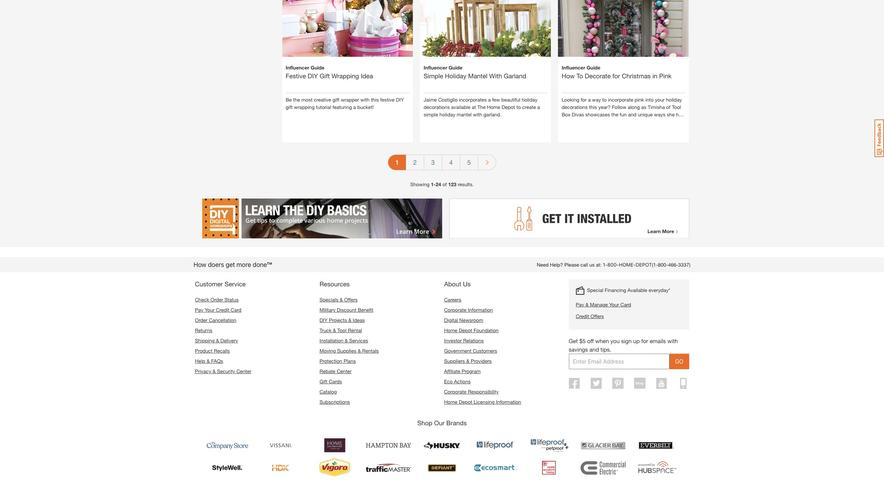 Task type: describe. For each thing, give the bounding box(es) containing it.
influencer for simple
[[424, 65, 447, 71]]

decorations inside jaime costiglio incorporates a few beautiful holiday decorations available at the home depot to create a simple holiday mantel with garland.
[[424, 104, 450, 110]]

home depot licensing information link
[[444, 399, 521, 405]]

& for help & faqs
[[207, 358, 210, 364]]

& for specials & offers
[[340, 297, 343, 303]]

$5
[[579, 338, 586, 345]]

security
[[217, 369, 235, 375]]

of inside looking for a way to incorporate pink into your holiday decorations this year? follow along as timisha of tool box divas showcases the fun and unique ways she has decorated for the holiday in pink!
[[666, 104, 671, 110]]

home depot mobile apps image
[[680, 378, 687, 389]]

careers link
[[444, 297, 461, 303]]

wrapping
[[332, 72, 359, 80]]

home decorators collection image
[[312, 436, 357, 456]]

commercial electric image
[[580, 459, 626, 478]]

1 horizontal spatial the
[[593, 119, 600, 125]]

to inside looking for a way to incorporate pink into your holiday decorations this year? follow along as timisha of tool box divas showcases the fun and unique ways she has decorated for the holiday in pink!
[[602, 97, 607, 103]]

with inside get $5 off when you sign up for emails with savings and tips.
[[668, 338, 678, 345]]

shipping
[[195, 338, 215, 344]]

military discount benefit
[[320, 307, 373, 313]]

a right create
[[537, 104, 540, 110]]

go
[[675, 359, 684, 365]]

hubspace smart home image
[[634, 459, 679, 478]]

the company store image
[[205, 436, 250, 456]]

looking for a way to incorporate pink into your holiday decorations this year? follow along as timisha of tool box divas showcases the fun and unique ways she has decorated for the holiday in pink!
[[562, 97, 684, 125]]

investor relations
[[444, 338, 484, 344]]

in inside looking for a way to incorporate pink into your holiday decorations this year? follow along as timisha of tool box divas showcases the fun and unique ways she has decorated for the holiday in pink!
[[618, 119, 622, 125]]

1 vertical spatial how
[[194, 261, 206, 269]]

has
[[676, 112, 684, 118]]

3
[[431, 158, 435, 166]]

decorations inside looking for a way to incorporate pink into your holiday decorations this year? follow along as timisha of tool box divas showcases the fun and unique ways she has decorated for the holiday in pink!
[[562, 104, 588, 110]]

depot for licensing
[[459, 399, 472, 405]]

corporate information link
[[444, 307, 493, 313]]

bucket!
[[357, 104, 374, 110]]

0 horizontal spatial offers
[[344, 297, 358, 303]]

with inside be the most creative gift wrapper with this festive diy gift wrapping tutorial featuring a bucket!
[[361, 97, 370, 103]]

protection plans
[[320, 358, 356, 364]]

truck & tool rental link
[[320, 328, 362, 334]]

need help? please call us at: 1-800-home-depot (1-800-466-3337)
[[537, 262, 691, 268]]

2 800- from the left
[[658, 262, 668, 268]]

moving supplies & rentals link
[[320, 348, 379, 354]]

a inside be the most creative gift wrapper with this festive diy gift wrapping tutorial featuring a bucket!
[[353, 104, 356, 110]]

at
[[472, 104, 476, 110]]

please
[[564, 262, 579, 268]]

moving supplies & rentals
[[320, 348, 379, 354]]

delivery
[[220, 338, 238, 344]]

hampton bay image
[[366, 436, 411, 456]]

home depot licensing information
[[444, 399, 521, 405]]

check order status link
[[195, 297, 239, 303]]

customer
[[195, 280, 223, 288]]

2 center from the left
[[337, 369, 352, 375]]

showing
[[410, 181, 430, 187]]

0 vertical spatial 1-
[[431, 181, 436, 187]]

everyday*
[[649, 287, 670, 293]]

pay your credit card link
[[195, 307, 241, 313]]

0 horizontal spatial of
[[443, 181, 447, 187]]

order cancellation
[[195, 317, 236, 323]]

mantel
[[468, 72, 488, 80]]

service
[[225, 280, 246, 288]]

vigoro image
[[312, 459, 357, 478]]

ways
[[654, 112, 666, 118]]

responsibility
[[468, 389, 499, 395]]

ideas
[[353, 317, 365, 323]]

gift cards link
[[320, 379, 342, 385]]

providers
[[471, 358, 492, 364]]

pay & manage your card
[[576, 302, 631, 308]]

be
[[286, 97, 292, 103]]

christmas
[[622, 72, 651, 80]]

influencer for how
[[562, 65, 585, 71]]

depot inside jaime costiglio incorporates a few beautiful holiday decorations available at the home depot to create a simple holiday mantel with garland.
[[502, 104, 515, 110]]

you
[[611, 338, 620, 345]]

trafficmaster image
[[366, 459, 411, 478]]

beautiful
[[501, 97, 520, 103]]

shipping & delivery link
[[195, 338, 238, 344]]

1 800- from the left
[[608, 262, 619, 268]]

3337)
[[678, 262, 691, 268]]

the inside be the most creative gift wrapper with this festive diy gift wrapping tutorial featuring a bucket!
[[293, 97, 300, 103]]

1 horizontal spatial card
[[621, 302, 631, 308]]

& left ideas
[[348, 317, 351, 323]]

husky image
[[420, 436, 465, 456]]

to inside jaime costiglio incorporates a few beautiful holiday decorations available at the home depot to create a simple holiday mantel with garland.
[[517, 104, 521, 110]]

simple
[[424, 72, 443, 80]]

customer service
[[195, 280, 246, 288]]

for left way
[[581, 97, 587, 103]]

incorporates
[[459, 97, 487, 103]]

how inside influencer guide how to decorate for christmas in pink
[[562, 72, 575, 80]]

foundation
[[474, 328, 499, 334]]

simple holiday mantel with garland image
[[420, 0, 551, 102]]

vissani image
[[259, 436, 304, 456]]

and inside get $5 off when you sign up for emails with savings and tips.
[[590, 346, 599, 353]]

incorporate
[[608, 97, 633, 103]]

program
[[462, 369, 481, 375]]

466-
[[668, 262, 678, 268]]

eco actions
[[444, 379, 471, 385]]

product recalls link
[[195, 348, 230, 354]]

shop our brands
[[417, 419, 467, 427]]

1 horizontal spatial offers
[[591, 313, 604, 319]]

help & faqs link
[[195, 358, 223, 364]]

5 link
[[460, 155, 478, 170]]

for down showcases
[[586, 119, 592, 125]]

supplies
[[337, 348, 356, 354]]

order cancellation link
[[195, 317, 236, 323]]

subscriptions link
[[320, 399, 350, 405]]

home for home depot licensing information
[[444, 399, 457, 405]]

unique
[[638, 112, 653, 118]]

& for privacy & security center
[[213, 369, 216, 375]]

truck & tool rental
[[320, 328, 362, 334]]

jaime
[[424, 97, 437, 103]]

plans
[[344, 358, 356, 364]]

moving
[[320, 348, 336, 354]]

guide for holiday
[[449, 65, 463, 71]]

brands
[[446, 419, 467, 427]]

0 vertical spatial gift
[[333, 97, 340, 103]]

digital newsroom
[[444, 317, 483, 323]]

1 vertical spatial credit
[[576, 313, 589, 319]]

1 center from the left
[[236, 369, 251, 375]]

box
[[562, 112, 571, 118]]

rebate center link
[[320, 369, 352, 375]]

showing 1-24 of 123 results.
[[410, 181, 474, 187]]

0 horizontal spatial tool
[[337, 328, 347, 334]]

affiliate program
[[444, 369, 481, 375]]

0 horizontal spatial credit
[[216, 307, 229, 313]]

home-
[[619, 262, 636, 268]]

0 horizontal spatial card
[[231, 307, 241, 313]]

& for shipping & delivery
[[216, 338, 219, 344]]

costiglio
[[438, 97, 458, 103]]

this inside looking for a way to incorporate pink into your holiday decorations this year? follow along as timisha of tool box divas showcases the fun and unique ways she has decorated for the holiday in pink!
[[589, 104, 597, 110]]

eco
[[444, 379, 453, 385]]

protection plans link
[[320, 358, 356, 364]]

& for suppliers & providers
[[466, 358, 469, 364]]

depot
[[636, 262, 652, 268]]

1
[[395, 158, 399, 166]]

licensing
[[474, 399, 495, 405]]

corporate information
[[444, 307, 493, 313]]

newsroom
[[459, 317, 483, 323]]

(1-
[[652, 262, 658, 268]]

suppliers
[[444, 358, 465, 364]]

& for installation & services
[[345, 338, 348, 344]]

protection
[[320, 358, 342, 364]]

eco actions link
[[444, 379, 471, 385]]

home for home depot foundation
[[444, 328, 457, 334]]

in inside influencer guide how to decorate for christmas in pink
[[653, 72, 658, 80]]

suppliers & providers link
[[444, 358, 492, 364]]

customers
[[473, 348, 497, 354]]



Task type: locate. For each thing, give the bounding box(es) containing it.
1 horizontal spatial guide
[[449, 65, 463, 71]]

credit offers
[[576, 313, 604, 319]]

& up the recalls
[[216, 338, 219, 344]]

jaime costiglio incorporates a few beautiful holiday decorations available at the home depot to create a simple holiday mantel with garland.
[[424, 97, 540, 118]]

year?
[[598, 104, 611, 110]]

showcases
[[585, 112, 610, 118]]

for right decorate on the top right of page
[[613, 72, 620, 80]]

savings
[[569, 346, 588, 353]]

1 horizontal spatial tool
[[672, 104, 681, 110]]

information
[[468, 307, 493, 313], [496, 399, 521, 405]]

holiday up create
[[522, 97, 538, 103]]

gift cards
[[320, 379, 342, 385]]

0 vertical spatial with
[[361, 97, 370, 103]]

depot down beautiful
[[502, 104, 515, 110]]

1 gift from the top
[[320, 72, 330, 80]]

about us
[[444, 280, 471, 288]]

home down eco
[[444, 399, 457, 405]]

gift left wrapping
[[320, 72, 330, 80]]

privacy & security center link
[[195, 369, 251, 375]]

guide for to
[[587, 65, 601, 71]]

0 horizontal spatial how
[[194, 261, 206, 269]]

decorations
[[424, 104, 450, 110], [562, 104, 588, 110]]

0 vertical spatial the
[[293, 97, 300, 103]]

diy inside influencer guide festive diy gift wrapping idea
[[308, 72, 318, 80]]

0 vertical spatial order
[[211, 297, 223, 303]]

0 horizontal spatial diy
[[308, 72, 318, 80]]

depot up investor relations
[[459, 328, 472, 334]]

when
[[595, 338, 609, 345]]

2 decorations from the left
[[562, 104, 588, 110]]

0 vertical spatial depot
[[502, 104, 515, 110]]

guide up decorate on the top right of page
[[587, 65, 601, 71]]

2 link
[[406, 155, 424, 170]]

to up year?
[[602, 97, 607, 103]]

& right help at left bottom
[[207, 358, 210, 364]]

corporate down the careers
[[444, 307, 467, 313]]

available
[[628, 287, 647, 293]]

1 horizontal spatial gift
[[333, 97, 340, 103]]

hdx image
[[259, 459, 304, 478]]

corporate for corporate responsibility
[[444, 389, 467, 395]]

rebate
[[320, 369, 335, 375]]

0 horizontal spatial your
[[205, 307, 215, 313]]

0 horizontal spatial center
[[236, 369, 251, 375]]

& down faqs
[[213, 369, 216, 375]]

a
[[488, 97, 491, 103], [588, 97, 591, 103], [353, 104, 356, 110], [537, 104, 540, 110]]

diy up truck
[[320, 317, 328, 323]]

0 vertical spatial how
[[562, 72, 575, 80]]

for inside get $5 off when you sign up for emails with savings and tips.
[[641, 338, 648, 345]]

holiday
[[445, 72, 466, 80]]

few
[[492, 97, 500, 103]]

& up supplies
[[345, 338, 348, 344]]

1 vertical spatial corporate
[[444, 389, 467, 395]]

1 vertical spatial with
[[473, 112, 482, 118]]

stylewell image
[[205, 459, 250, 478]]

24
[[436, 181, 441, 187]]

with up bucket!
[[361, 97, 370, 103]]

this down way
[[589, 104, 597, 110]]

diy inside be the most creative gift wrapper with this festive diy gift wrapping tutorial featuring a bucket!
[[396, 97, 404, 103]]

wrapper
[[341, 97, 359, 103]]

with inside jaime costiglio incorporates a few beautiful holiday decorations available at the home depot to create a simple holiday mantel with garland.
[[473, 112, 482, 118]]

our
[[434, 419, 445, 427]]

0 vertical spatial tool
[[672, 104, 681, 110]]

the right be
[[293, 97, 300, 103]]

with down at
[[473, 112, 482, 118]]

how left doers on the left bottom of the page
[[194, 261, 206, 269]]

0 horizontal spatial information
[[468, 307, 493, 313]]

2 gift from the top
[[320, 379, 327, 385]]

the
[[477, 104, 486, 110]]

feedback link image
[[875, 119, 884, 157]]

fun
[[620, 112, 627, 118]]

results.
[[458, 181, 474, 187]]

with right emails
[[668, 338, 678, 345]]

0 vertical spatial of
[[666, 104, 671, 110]]

1 horizontal spatial pay
[[576, 302, 584, 308]]

& down government customers
[[466, 358, 469, 364]]

into
[[645, 97, 654, 103]]

military discount benefit link
[[320, 307, 373, 313]]

holiday down costiglio
[[440, 112, 455, 118]]

guide up holiday
[[449, 65, 463, 71]]

home depot foundation link
[[444, 328, 499, 334]]

3 link
[[424, 155, 442, 170]]

0 horizontal spatial 800-
[[608, 262, 619, 268]]

0 horizontal spatial guide
[[311, 65, 325, 71]]

influencer inside influencer guide simple holiday mantel with garland
[[424, 65, 447, 71]]

& down services
[[358, 348, 361, 354]]

Enter Email Address text field
[[569, 354, 670, 370]]

0 horizontal spatial order
[[195, 317, 208, 323]]

pink!
[[624, 119, 634, 125]]

pay down check
[[195, 307, 203, 313]]

creative
[[314, 97, 331, 103]]

credit down pay & manage your card
[[576, 313, 589, 319]]

1 decorations from the left
[[424, 104, 450, 110]]

order up returns link
[[195, 317, 208, 323]]

corporate for corporate information
[[444, 307, 467, 313]]

home depot on pinterest image
[[613, 378, 624, 389]]

0 vertical spatial home
[[487, 104, 500, 110]]

diy projects & ideas
[[320, 317, 365, 323]]

pay for pay & manage your card
[[576, 302, 584, 308]]

influencer up simple
[[424, 65, 447, 71]]

0 horizontal spatial decorations
[[424, 104, 450, 110]]

3 influencer from the left
[[562, 65, 585, 71]]

1 horizontal spatial center
[[337, 369, 352, 375]]

offers up discount
[[344, 297, 358, 303]]

idea
[[361, 72, 373, 80]]

1 vertical spatial order
[[195, 317, 208, 323]]

& for truck & tool rental
[[333, 328, 336, 334]]

800-
[[608, 262, 619, 268], [658, 262, 668, 268]]

0 horizontal spatial the
[[293, 97, 300, 103]]

the down showcases
[[593, 119, 600, 125]]

holiday right your
[[666, 97, 682, 103]]

your down financing
[[609, 302, 619, 308]]

home depot on youtube image
[[656, 378, 667, 389]]

0 horizontal spatial in
[[618, 119, 622, 125]]

resources
[[320, 280, 350, 288]]

1 horizontal spatial diy
[[320, 317, 328, 323]]

at:
[[596, 262, 602, 268]]

diy right the festive
[[308, 72, 318, 80]]

1 horizontal spatial this
[[589, 104, 597, 110]]

gift down be
[[286, 104, 293, 110]]

0 vertical spatial credit
[[216, 307, 229, 313]]

guide for diy
[[311, 65, 325, 71]]

doers
[[208, 261, 224, 269]]

1 horizontal spatial with
[[473, 112, 482, 118]]

1 guide from the left
[[311, 65, 325, 71]]

guide inside influencer guide simple holiday mantel with garland
[[449, 65, 463, 71]]

800- right depot
[[658, 262, 668, 268]]

1 link
[[388, 155, 406, 170]]

decorated
[[562, 119, 584, 125]]

diy projects & ideas link
[[320, 317, 365, 323]]

decorations up divas
[[562, 104, 588, 110]]

1 horizontal spatial and
[[628, 112, 637, 118]]

a inside looking for a way to incorporate pink into your holiday decorations this year? follow along as timisha of tool box divas showcases the fun and unique ways she has decorated for the holiday in pink!
[[588, 97, 591, 103]]

2 horizontal spatial guide
[[587, 65, 601, 71]]

holiday down showcases
[[601, 119, 617, 125]]

influencer guide simple holiday mantel with garland
[[424, 65, 526, 80]]

credit up cancellation
[[216, 307, 229, 313]]

2 vertical spatial diy
[[320, 317, 328, 323]]

how left to
[[562, 72, 575, 80]]

guide up the creative
[[311, 65, 325, 71]]

lifeproof flooring image
[[473, 436, 518, 456]]

affiliate
[[444, 369, 460, 375]]

& right truck
[[333, 328, 336, 334]]

& up the military discount benefit in the left of the page
[[340, 297, 343, 303]]

installation & services
[[320, 338, 368, 344]]

a left the few
[[488, 97, 491, 103]]

1 vertical spatial diy
[[396, 97, 404, 103]]

guide inside influencer guide how to decorate for christmas in pink
[[587, 65, 601, 71]]

gift down rebate
[[320, 379, 327, 385]]

investor
[[444, 338, 462, 344]]

and down off
[[590, 346, 599, 353]]

offers down manage
[[591, 313, 604, 319]]

1 horizontal spatial how
[[562, 72, 575, 80]]

influencer inside influencer guide how to decorate for christmas in pink
[[562, 65, 585, 71]]

depot down corporate responsibility
[[459, 399, 472, 405]]

influencer for festive
[[286, 65, 309, 71]]

for
[[613, 72, 620, 80], [581, 97, 587, 103], [586, 119, 592, 125], [641, 338, 648, 345]]

gift inside influencer guide festive diy gift wrapping idea
[[320, 72, 330, 80]]

digital
[[444, 317, 458, 323]]

card down status
[[231, 307, 241, 313]]

for inside influencer guide how to decorate for christmas in pink
[[613, 72, 620, 80]]

influencer up the festive
[[286, 65, 309, 71]]

garland
[[504, 72, 526, 80]]

1 vertical spatial information
[[496, 399, 521, 405]]

0 vertical spatial information
[[468, 307, 493, 313]]

home depot foundation
[[444, 328, 499, 334]]

1 vertical spatial this
[[589, 104, 597, 110]]

2 horizontal spatial influencer
[[562, 65, 585, 71]]

1 vertical spatial gift
[[320, 379, 327, 385]]

catalog link
[[320, 389, 337, 395]]

center right the security
[[236, 369, 251, 375]]

tips.
[[601, 346, 611, 353]]

0 vertical spatial in
[[653, 72, 658, 80]]

card up credit offers link
[[621, 302, 631, 308]]

card
[[621, 302, 631, 308], [231, 307, 241, 313]]

1 horizontal spatial to
[[602, 97, 607, 103]]

to left create
[[517, 104, 521, 110]]

a left way
[[588, 97, 591, 103]]

offers
[[344, 297, 358, 303], [591, 313, 604, 319]]

check
[[195, 297, 209, 303]]

along
[[628, 104, 640, 110]]

0 vertical spatial and
[[628, 112, 637, 118]]

0 horizontal spatial with
[[361, 97, 370, 103]]

2 horizontal spatial diy
[[396, 97, 404, 103]]

credit offers link
[[576, 313, 670, 320]]

1 vertical spatial of
[[443, 181, 447, 187]]

for right up
[[641, 338, 648, 345]]

available
[[451, 104, 471, 110]]

1- right showing
[[431, 181, 436, 187]]

in left pink at the top right of page
[[653, 72, 658, 80]]

2 horizontal spatial with
[[668, 338, 678, 345]]

1 horizontal spatial influencer
[[424, 65, 447, 71]]

1 vertical spatial 1-
[[603, 262, 608, 268]]

information up newsroom
[[468, 307, 493, 313]]

digital newsroom link
[[444, 317, 483, 323]]

2 influencer from the left
[[424, 65, 447, 71]]

123
[[448, 181, 457, 187]]

1 vertical spatial in
[[618, 119, 622, 125]]

2 corporate from the top
[[444, 389, 467, 395]]

1- right the at:
[[603, 262, 608, 268]]

product recalls
[[195, 348, 230, 354]]

diy right festive
[[396, 97, 404, 103]]

most
[[301, 97, 313, 103]]

1 corporate from the top
[[444, 307, 467, 313]]

decorations up simple
[[424, 104, 450, 110]]

with
[[489, 72, 502, 80]]

your up order cancellation at the bottom left of the page
[[205, 307, 215, 313]]

1 horizontal spatial of
[[666, 104, 671, 110]]

follow
[[612, 104, 626, 110]]

and down the along
[[628, 112, 637, 118]]

depot for foundation
[[459, 328, 472, 334]]

1 vertical spatial depot
[[459, 328, 472, 334]]

1 influencer from the left
[[286, 65, 309, 71]]

home
[[487, 104, 500, 110], [444, 328, 457, 334], [444, 399, 457, 405]]

0 horizontal spatial this
[[371, 97, 379, 103]]

this up bucket!
[[371, 97, 379, 103]]

projects
[[329, 317, 347, 323]]

influencer inside influencer guide festive diy gift wrapping idea
[[286, 65, 309, 71]]

help
[[195, 358, 205, 364]]

be the most creative gift wrapper with this festive diy gift wrapping tutorial featuring a bucket!
[[286, 97, 404, 110]]

as
[[641, 104, 646, 110]]

home depot on twitter image
[[591, 378, 602, 389]]

1 vertical spatial gift
[[286, 104, 293, 110]]

specials
[[320, 297, 338, 303]]

lifeproof with petproof technology carpet image
[[527, 436, 572, 456]]

1 horizontal spatial order
[[211, 297, 223, 303]]

defiant image
[[420, 459, 465, 478]]

to
[[577, 72, 583, 80]]

your
[[609, 302, 619, 308], [205, 307, 215, 313]]

1 horizontal spatial decorations
[[562, 104, 588, 110]]

installation & services link
[[320, 338, 368, 344]]

0 horizontal spatial to
[[517, 104, 521, 110]]

ecosmart image
[[473, 459, 518, 478]]

corporate down eco actions link
[[444, 389, 467, 395]]

gift
[[333, 97, 340, 103], [286, 104, 293, 110]]

government customers
[[444, 348, 497, 354]]

a down the wrapper
[[353, 104, 356, 110]]

guide
[[311, 65, 325, 71], [449, 65, 463, 71], [587, 65, 601, 71]]

get
[[226, 261, 235, 269]]

get $5 off when you sign up for emails with savings and tips.
[[569, 338, 678, 353]]

shop
[[417, 419, 432, 427]]

1 horizontal spatial information
[[496, 399, 521, 405]]

2 vertical spatial the
[[593, 119, 600, 125]]

2 vertical spatial depot
[[459, 399, 472, 405]]

1 vertical spatial to
[[517, 104, 521, 110]]

and inside looking for a way to incorporate pink into your holiday decorations this year? follow along as timisha of tool box divas showcases the fun and unique ways she has decorated for the holiday in pink!
[[628, 112, 637, 118]]

tool down "diy projects & ideas" 'link'
[[337, 328, 347, 334]]

0 vertical spatial offers
[[344, 297, 358, 303]]

information right licensing
[[496, 399, 521, 405]]

home down the "digital"
[[444, 328, 457, 334]]

home up garland.
[[487, 104, 500, 110]]

financing
[[605, 287, 626, 293]]

1 horizontal spatial in
[[653, 72, 658, 80]]

privacy & security center
[[195, 369, 251, 375]]

everbilt image
[[634, 436, 679, 456]]

influencer guide how to decorate for christmas in pink
[[562, 65, 672, 80]]

tool inside looking for a way to incorporate pink into your holiday decorations this year? follow along as timisha of tool box divas showcases the fun and unique ways she has decorated for the holiday in pink!
[[672, 104, 681, 110]]

& for pay & manage your card
[[586, 302, 589, 308]]

tool up has
[[672, 104, 681, 110]]

2 vertical spatial home
[[444, 399, 457, 405]]

this inside be the most creative gift wrapper with this festive diy gift wrapping tutorial featuring a bucket!
[[371, 97, 379, 103]]

the left fun
[[612, 112, 618, 118]]

0 horizontal spatial gift
[[286, 104, 293, 110]]

glacier bay image
[[580, 436, 626, 456]]

0 horizontal spatial pay
[[195, 307, 203, 313]]

1 vertical spatial offers
[[591, 313, 604, 319]]

home accents holiday image
[[527, 459, 572, 478]]

get
[[569, 338, 578, 345]]

special
[[587, 287, 603, 293]]

center down plans
[[337, 369, 352, 375]]

800- right the at:
[[608, 262, 619, 268]]

rental
[[348, 328, 362, 334]]

1 horizontal spatial your
[[609, 302, 619, 308]]

1 vertical spatial tool
[[337, 328, 347, 334]]

of up she
[[666, 104, 671, 110]]

guide inside influencer guide festive diy gift wrapping idea
[[311, 65, 325, 71]]

0 vertical spatial to
[[602, 97, 607, 103]]

home inside jaime costiglio incorporates a few beautiful holiday decorations available at the home depot to create a simple holiday mantel with garland.
[[487, 104, 500, 110]]

gift up featuring
[[333, 97, 340, 103]]

learn the basics with our digital workshops image
[[202, 199, 442, 239]]

2 vertical spatial with
[[668, 338, 678, 345]]

0 horizontal spatial and
[[590, 346, 599, 353]]

1 horizontal spatial credit
[[576, 313, 589, 319]]

0 vertical spatial gift
[[320, 72, 330, 80]]

home depot on facebook image
[[569, 378, 580, 389]]

careers
[[444, 297, 461, 303]]

0 vertical spatial this
[[371, 97, 379, 103]]

recalls
[[214, 348, 230, 354]]

2 guide from the left
[[449, 65, 463, 71]]

0 horizontal spatial 1-
[[431, 181, 436, 187]]

wrapping
[[294, 104, 315, 110]]

2 horizontal spatial the
[[612, 112, 618, 118]]

home depot blog image
[[634, 378, 645, 389]]

1 horizontal spatial 1-
[[603, 262, 608, 268]]

get your installation and home repair projects done right with the help of the home depot image
[[449, 199, 689, 239]]

0 vertical spatial diy
[[308, 72, 318, 80]]

the
[[293, 97, 300, 103], [612, 112, 618, 118], [593, 119, 600, 125]]

1 vertical spatial and
[[590, 346, 599, 353]]

influencer up to
[[562, 65, 585, 71]]

pay for pay your credit card
[[195, 307, 203, 313]]

1 horizontal spatial 800-
[[658, 262, 668, 268]]

1 vertical spatial the
[[612, 112, 618, 118]]

of right 24
[[443, 181, 447, 187]]

festive diy gift wrapping idea image
[[282, 0, 413, 102]]

3 guide from the left
[[587, 65, 601, 71]]

1 vertical spatial home
[[444, 328, 457, 334]]

0 horizontal spatial influencer
[[286, 65, 309, 71]]

in down fun
[[618, 119, 622, 125]]

order up pay your credit card
[[211, 297, 223, 303]]

& left manage
[[586, 302, 589, 308]]

0 vertical spatial corporate
[[444, 307, 467, 313]]

pay up credit offers
[[576, 302, 584, 308]]



Task type: vqa. For each thing, say whether or not it's contained in the screenshot.
Credit Offers
yes



